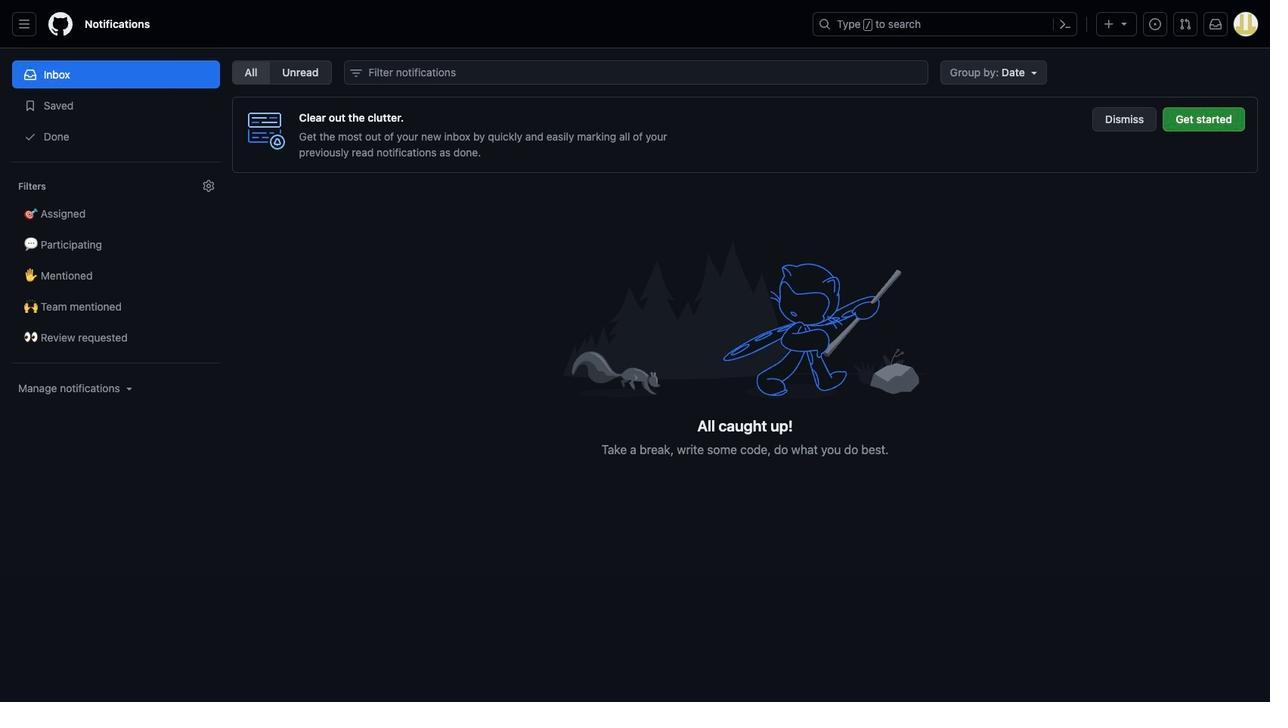 Task type: describe. For each thing, give the bounding box(es) containing it.
inbox image
[[24, 69, 36, 81]]

triangle down image
[[1119, 17, 1131, 30]]

bookmark image
[[24, 100, 36, 112]]

git pull request image
[[1180, 18, 1192, 30]]



Task type: vqa. For each thing, say whether or not it's contained in the screenshot.
Blog
no



Task type: locate. For each thing, give the bounding box(es) containing it.
homepage image
[[48, 12, 73, 36]]

Filter notifications text field
[[344, 61, 929, 85]]

issue opened image
[[1150, 18, 1162, 30]]

1 vertical spatial triangle down image
[[123, 383, 135, 395]]

triangle down image
[[1029, 67, 1041, 79], [123, 383, 135, 395]]

0 vertical spatial triangle down image
[[1029, 67, 1041, 79]]

check image
[[24, 131, 36, 143]]

command palette image
[[1060, 18, 1072, 30]]

notifications element
[[12, 48, 220, 521]]

0 horizontal spatial triangle down image
[[123, 383, 135, 395]]

None search field
[[344, 61, 929, 85]]

customize filters image
[[202, 180, 215, 192]]

filter image
[[350, 67, 362, 79]]

notifications image
[[1210, 18, 1222, 30]]

inbox zero image
[[564, 234, 927, 405]]

1 horizontal spatial triangle down image
[[1029, 67, 1041, 79]]

plus image
[[1104, 18, 1116, 30]]



